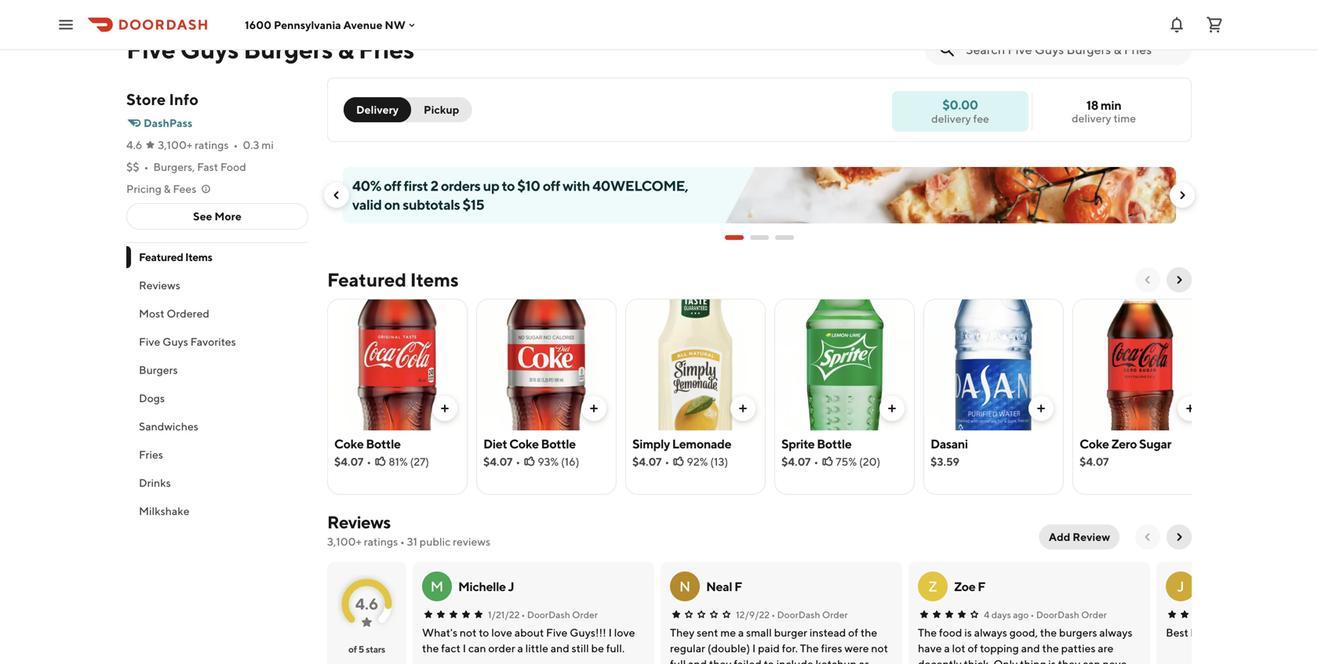 Task type: vqa. For each thing, say whether or not it's contained in the screenshot.
the fee in the 22 min $0 delivery fee
no



Task type: locate. For each thing, give the bounding box(es) containing it.
five up store
[[126, 35, 175, 64]]

2 $4.07 from the left
[[483, 455, 513, 468]]

0 horizontal spatial order
[[572, 610, 598, 621]]

1 horizontal spatial 3,100+
[[327, 536, 362, 548]]

2 order from the left
[[822, 610, 848, 621]]

fries down nw
[[358, 35, 414, 64]]

1 vertical spatial five
[[139, 335, 160, 348]]

five inside 'button'
[[139, 335, 160, 348]]

coke zero sugar $4.07
[[1080, 437, 1171, 468]]

1 horizontal spatial • doordash order
[[771, 610, 848, 621]]

Item Search search field
[[966, 41, 1179, 58]]

guys up info
[[180, 35, 239, 64]]

guys down the most ordered in the top of the page
[[162, 335, 188, 348]]

1 horizontal spatial f
[[978, 579, 986, 594]]

subtotals
[[403, 196, 460, 213]]

burgers up dogs
[[139, 364, 178, 377]]

2 horizontal spatial • doordash order
[[1030, 610, 1107, 621]]

doordash for z
[[1036, 610, 1079, 621]]

2
[[431, 177, 438, 194]]

reviews
[[139, 279, 180, 292], [327, 512, 391, 533]]

• inside reviews 3,100+ ratings • 31 public reviews
[[400, 536, 405, 548]]

0 vertical spatial items
[[185, 251, 212, 264]]

75%
[[836, 455, 857, 468]]

3 bottle from the left
[[817, 437, 852, 452]]

$3.59
[[931, 455, 960, 468]]

delivery left fee
[[931, 112, 971, 125]]

2 horizontal spatial order
[[1081, 610, 1107, 621]]

reviews down the 81%
[[327, 512, 391, 533]]

doordash right 12/9/22 on the right of the page
[[777, 610, 820, 621]]

0 vertical spatial guys
[[180, 35, 239, 64]]

1 vertical spatial fries
[[139, 448, 163, 461]]

1 horizontal spatial j
[[1177, 578, 1185, 595]]

drinks button
[[126, 469, 308, 497]]

1 • doordash order from the left
[[521, 610, 598, 621]]

$$
[[126, 160, 139, 173]]

$4.07 down the sprite
[[782, 455, 811, 468]]

0 horizontal spatial featured
[[139, 251, 183, 264]]

previous image
[[1142, 531, 1154, 544]]

3 • doordash order from the left
[[1030, 610, 1107, 621]]

1 vertical spatial featured items
[[327, 269, 459, 291]]

0 vertical spatial burgers
[[243, 35, 333, 64]]

2 horizontal spatial doordash
[[1036, 610, 1079, 621]]

coke inside the coke zero sugar $4.07
[[1080, 437, 1109, 452]]

bottle up 75%
[[817, 437, 852, 452]]

guys for burgers
[[180, 35, 239, 64]]

bottle up 93% (16)
[[541, 437, 576, 452]]

neal f
[[706, 579, 742, 594]]

1 vertical spatial featured
[[327, 269, 406, 291]]

3,100+ down reviews link
[[327, 536, 362, 548]]

4 $4.07 from the left
[[782, 455, 811, 468]]

sprite
[[782, 437, 815, 452]]

burgers down pennsylvania
[[243, 35, 333, 64]]

previous button of carousel image
[[1142, 274, 1154, 286]]

1 add item to cart image from the left
[[439, 403, 451, 415]]

0 horizontal spatial ratings
[[195, 138, 229, 151]]

reviews inside reviews 3,100+ ratings • 31 public reviews
[[327, 512, 391, 533]]

f for z
[[978, 579, 986, 594]]

3,100+ up the burgers,
[[158, 138, 192, 151]]

featured down valid
[[327, 269, 406, 291]]

dasani $3.59
[[931, 437, 968, 468]]

off up on
[[384, 177, 401, 194]]

81% (27)
[[389, 455, 429, 468]]

0 vertical spatial ratings
[[195, 138, 229, 151]]

fries up the drinks
[[139, 448, 163, 461]]

• doordash order for z
[[1030, 610, 1107, 621]]

j down next image
[[1177, 578, 1185, 595]]

0 horizontal spatial fries
[[139, 448, 163, 461]]

$4.07 for sprite
[[782, 455, 811, 468]]

1 order from the left
[[572, 610, 598, 621]]

delivery left time
[[1072, 112, 1111, 125]]

min
[[1101, 98, 1122, 113]]

$4.07 down diet
[[483, 455, 513, 468]]

$15
[[463, 196, 484, 213]]

0 horizontal spatial reviews
[[139, 279, 180, 292]]

0 horizontal spatial featured items
[[139, 251, 212, 264]]

of 5 stars
[[348, 644, 385, 655]]

off
[[384, 177, 401, 194], [543, 177, 560, 194]]

3 $4.07 from the left
[[632, 455, 662, 468]]

dogs
[[139, 392, 165, 405]]

2 bottle from the left
[[541, 437, 576, 452]]

featured items heading
[[327, 268, 459, 293]]

$4.07
[[334, 455, 364, 468], [483, 455, 513, 468], [632, 455, 662, 468], [782, 455, 811, 468], [1080, 455, 1109, 468]]

&
[[338, 35, 354, 64], [164, 182, 171, 195]]

• left "0.3"
[[233, 138, 238, 151]]

1 doordash from the left
[[527, 610, 570, 621]]

items down subtotals
[[410, 269, 459, 291]]

coke zero sugar image
[[1073, 299, 1212, 431]]

days
[[992, 610, 1011, 621]]

fries button
[[126, 441, 308, 469]]

on
[[384, 196, 400, 213]]

1 vertical spatial guys
[[162, 335, 188, 348]]

order methods option group
[[344, 97, 472, 122]]

doordash right ago
[[1036, 610, 1079, 621]]

1 vertical spatial 4.6
[[355, 595, 378, 614]]

sprite bottle image
[[775, 299, 914, 431]]

0 horizontal spatial off
[[384, 177, 401, 194]]

delivery
[[356, 103, 399, 116]]

1 bottle from the left
[[366, 437, 401, 452]]

•
[[233, 138, 238, 151], [144, 160, 149, 173], [367, 455, 371, 468], [516, 455, 520, 468], [665, 455, 669, 468], [814, 455, 819, 468], [400, 536, 405, 548], [521, 610, 525, 621], [771, 610, 775, 621], [1030, 610, 1034, 621]]

review
[[1073, 531, 1110, 544]]

0 vertical spatial featured items
[[139, 251, 212, 264]]

81%
[[389, 455, 408, 468]]

2 add item to cart image from the left
[[737, 403, 749, 415]]

featured items
[[139, 251, 212, 264], [327, 269, 459, 291]]

dasani
[[931, 437, 968, 452]]

0 horizontal spatial delivery
[[931, 112, 971, 125]]

5 $4.07 from the left
[[1080, 455, 1109, 468]]

pricing & fees button
[[126, 181, 212, 197]]

items inside featured items heading
[[410, 269, 459, 291]]

1 horizontal spatial ratings
[[364, 536, 398, 548]]

n
[[679, 578, 691, 595]]

3 add item to cart image from the left
[[886, 403, 898, 415]]

4.6 up of 5 stars
[[355, 595, 378, 614]]

& inside button
[[164, 182, 171, 195]]

3 coke from the left
[[1080, 437, 1109, 452]]

0 vertical spatial featured
[[139, 251, 183, 264]]

2 off from the left
[[543, 177, 560, 194]]

1 horizontal spatial order
[[822, 610, 848, 621]]

1 horizontal spatial items
[[410, 269, 459, 291]]

to
[[502, 177, 515, 194]]

$4.07 up the review
[[1080, 455, 1109, 468]]

pennsylvania
[[274, 18, 341, 31]]

f right zoe
[[978, 579, 986, 594]]

valid
[[352, 196, 382, 213]]

simply lemonade
[[632, 437, 731, 452]]

milkshake
[[139, 505, 190, 518]]

open menu image
[[56, 15, 75, 34]]

see
[[193, 210, 212, 223]]

• doordash order right 1/21/22
[[521, 610, 598, 621]]

ratings down reviews link
[[364, 536, 398, 548]]

1 horizontal spatial featured
[[327, 269, 406, 291]]

1 f from the left
[[734, 579, 742, 594]]

1 vertical spatial &
[[164, 182, 171, 195]]

& down 1600 pennsylvania avenue nw popup button
[[338, 35, 354, 64]]

0 horizontal spatial coke
[[334, 437, 364, 452]]

40welcome,
[[593, 177, 688, 194]]

• doordash order for n
[[771, 610, 848, 621]]

0 vertical spatial fries
[[358, 35, 414, 64]]

coke
[[334, 437, 364, 452], [509, 437, 539, 452], [1080, 437, 1109, 452]]

$4.07 down coke bottle
[[334, 455, 364, 468]]

add
[[1049, 531, 1071, 544]]

five for five guys favorites
[[139, 335, 160, 348]]

2 • doordash order from the left
[[771, 610, 848, 621]]

$4.07 down simply
[[632, 455, 662, 468]]

0 vertical spatial reviews
[[139, 279, 180, 292]]

z
[[929, 578, 937, 595]]

(27)
[[410, 455, 429, 468]]

0 horizontal spatial doordash
[[527, 610, 570, 621]]

(16)
[[561, 455, 579, 468]]

0 items, open order cart image
[[1205, 15, 1224, 34]]

18 min delivery time
[[1072, 98, 1136, 125]]

• doordash order
[[521, 610, 598, 621], [771, 610, 848, 621], [1030, 610, 1107, 621]]

40% off first 2 orders up to $10 off with 40welcome, valid on subtotals $15
[[352, 177, 688, 213]]

order for n
[[822, 610, 848, 621]]

1 coke from the left
[[334, 437, 364, 452]]

1600 pennsylvania avenue nw button
[[245, 18, 418, 31]]

burgers inside button
[[139, 364, 178, 377]]

• doordash order right 12/9/22 on the right of the page
[[771, 610, 848, 621]]

f right neal
[[734, 579, 742, 594]]

guys inside 'button'
[[162, 335, 188, 348]]

$4.07 for diet
[[483, 455, 513, 468]]

five down most
[[139, 335, 160, 348]]

92%
[[687, 455, 708, 468]]

2 horizontal spatial coke
[[1080, 437, 1109, 452]]

reviews inside button
[[139, 279, 180, 292]]

1 horizontal spatial reviews
[[327, 512, 391, 533]]

2 horizontal spatial bottle
[[817, 437, 852, 452]]

3,100+ inside reviews 3,100+ ratings • 31 public reviews
[[327, 536, 362, 548]]

2 doordash from the left
[[777, 610, 820, 621]]

0 horizontal spatial 4.6
[[126, 138, 142, 151]]

j
[[1177, 578, 1185, 595], [508, 579, 514, 594]]

featured up most
[[139, 251, 183, 264]]

order for m
[[572, 610, 598, 621]]

& left fees
[[164, 182, 171, 195]]

diet coke bottle image
[[477, 299, 616, 431]]

add item to cart image
[[439, 403, 451, 415], [737, 403, 749, 415], [886, 403, 898, 415], [1035, 403, 1048, 415], [1184, 403, 1197, 415]]

orders
[[441, 177, 480, 194]]

0 vertical spatial 3,100+
[[158, 138, 192, 151]]

doordash right 1/21/22
[[527, 610, 570, 621]]

coke bottle
[[334, 437, 401, 452]]

• left 31
[[400, 536, 405, 548]]

select promotional banner element
[[725, 224, 794, 252]]

0 horizontal spatial burgers
[[139, 364, 178, 377]]

1 vertical spatial burgers
[[139, 364, 178, 377]]

of
[[348, 644, 357, 655]]

0 vertical spatial five
[[126, 35, 175, 64]]

featured inside heading
[[327, 269, 406, 291]]

1 horizontal spatial fries
[[358, 35, 414, 64]]

reviews 3,100+ ratings • 31 public reviews
[[327, 512, 491, 548]]

j right michelle
[[508, 579, 514, 594]]

3 order from the left
[[1081, 610, 1107, 621]]

1 $4.07 from the left
[[334, 455, 364, 468]]

off right $10
[[543, 177, 560, 194]]

• down coke bottle
[[367, 455, 371, 468]]

sandwiches
[[139, 420, 198, 433]]

1 vertical spatial 3,100+
[[327, 536, 362, 548]]

93%
[[538, 455, 559, 468]]

bottle up the 81%
[[366, 437, 401, 452]]

simply
[[632, 437, 670, 452]]

reviews up most
[[139, 279, 180, 292]]

featured
[[139, 251, 183, 264], [327, 269, 406, 291]]

1 horizontal spatial delivery
[[1072, 112, 1111, 125]]

1 vertical spatial items
[[410, 269, 459, 291]]

4 add item to cart image from the left
[[1035, 403, 1048, 415]]

fees
[[173, 182, 196, 195]]

first
[[404, 177, 428, 194]]

1 vertical spatial reviews
[[327, 512, 391, 533]]

• right ago
[[1030, 610, 1034, 621]]

next button of carousel image
[[1176, 189, 1189, 202], [1173, 274, 1186, 286]]

0 horizontal spatial • doordash order
[[521, 610, 598, 621]]

1 horizontal spatial bottle
[[541, 437, 576, 452]]

food
[[220, 160, 246, 173]]

featured items down see
[[139, 251, 212, 264]]

• down diet coke bottle
[[516, 455, 520, 468]]

3 doordash from the left
[[1036, 610, 1079, 621]]

1 horizontal spatial doordash
[[777, 610, 820, 621]]

1 horizontal spatial off
[[543, 177, 560, 194]]

store info
[[126, 90, 199, 109]]

bottle for sprite bottle
[[817, 437, 852, 452]]

coke for coke zero sugar $4.07
[[1080, 437, 1109, 452]]

2 f from the left
[[978, 579, 986, 594]]

favorites
[[190, 335, 236, 348]]

$4.07 inside the coke zero sugar $4.07
[[1080, 455, 1109, 468]]

0 horizontal spatial bottle
[[366, 437, 401, 452]]

add item to cart image for coke bottle
[[439, 403, 451, 415]]

michelle
[[458, 579, 506, 594]]

fries inside "button"
[[139, 448, 163, 461]]

ratings up fast on the top left of the page
[[195, 138, 229, 151]]

0 horizontal spatial &
[[164, 182, 171, 195]]

1 vertical spatial ratings
[[364, 536, 398, 548]]

featured items down on
[[327, 269, 459, 291]]

items up reviews button
[[185, 251, 212, 264]]

3,100+ ratings •
[[158, 138, 238, 151]]

• right $$
[[144, 160, 149, 173]]

pricing & fees
[[126, 182, 196, 195]]

• doordash order right ago
[[1030, 610, 1107, 621]]

0 horizontal spatial f
[[734, 579, 742, 594]]

0 vertical spatial &
[[338, 35, 354, 64]]

doordash
[[527, 610, 570, 621], [777, 610, 820, 621], [1036, 610, 1079, 621]]

1 horizontal spatial coke
[[509, 437, 539, 452]]

4.6 up $$
[[126, 138, 142, 151]]

next image
[[1173, 531, 1186, 544]]



Task type: describe. For each thing, give the bounding box(es) containing it.
5
[[358, 644, 364, 655]]

0 horizontal spatial 3,100+
[[158, 138, 192, 151]]

$10
[[517, 177, 540, 194]]

five guys favorites button
[[126, 328, 308, 356]]

most
[[139, 307, 164, 320]]

bottle for coke bottle
[[366, 437, 401, 452]]

sprite bottle
[[782, 437, 852, 452]]

nw
[[385, 18, 406, 31]]

5 add item to cart image from the left
[[1184, 403, 1197, 415]]

1 vertical spatial next button of carousel image
[[1173, 274, 1186, 286]]

92% (13)
[[687, 455, 728, 468]]

previous button of carousel image
[[330, 189, 343, 202]]

1 horizontal spatial 4.6
[[355, 595, 378, 614]]

store
[[126, 90, 166, 109]]

ago
[[1013, 610, 1029, 621]]

delivery inside the 18 min delivery time
[[1072, 112, 1111, 125]]

fee
[[973, 112, 989, 125]]

$$ • burgers, fast food
[[126, 160, 246, 173]]

reviews link
[[327, 512, 391, 533]]

2 coke from the left
[[509, 437, 539, 452]]

ordered
[[167, 307, 209, 320]]

0 vertical spatial next button of carousel image
[[1176, 189, 1189, 202]]

zero
[[1111, 437, 1137, 452]]

93% (16)
[[538, 455, 579, 468]]

dashpass
[[144, 117, 193, 129]]

1600
[[245, 18, 272, 31]]

Pickup radio
[[402, 97, 472, 122]]

diet
[[483, 437, 507, 452]]

$4.07 for coke
[[334, 455, 364, 468]]

• doordash order for m
[[521, 610, 598, 621]]

pricing
[[126, 182, 162, 195]]

order for z
[[1081, 610, 1107, 621]]

burgers,
[[153, 160, 195, 173]]

five for five guys burgers & fries
[[126, 35, 175, 64]]

add item to cart image for sprite bottle
[[886, 403, 898, 415]]

notification bell image
[[1168, 15, 1186, 34]]

diet coke bottle
[[483, 437, 576, 452]]

lemonade
[[672, 437, 731, 452]]

avenue
[[343, 18, 383, 31]]

(13)
[[710, 455, 728, 468]]

most ordered button
[[126, 300, 308, 328]]

doordash for n
[[777, 610, 820, 621]]

f for n
[[734, 579, 742, 594]]

add item to cart image for simply lemonade
[[737, 403, 749, 415]]

4 days ago
[[984, 610, 1029, 621]]

sugar
[[1139, 437, 1171, 452]]

coke for coke bottle
[[334, 437, 364, 452]]

40%
[[352, 177, 381, 194]]

mi
[[262, 138, 274, 151]]

see more
[[193, 210, 242, 223]]

ratings inside reviews 3,100+ ratings • 31 public reviews
[[364, 536, 398, 548]]

• right 12/9/22 on the right of the page
[[771, 610, 775, 621]]

reviews for reviews 3,100+ ratings • 31 public reviews
[[327, 512, 391, 533]]

$0.00 delivery fee
[[931, 97, 989, 125]]

five guys favorites
[[139, 335, 236, 348]]

fast
[[197, 160, 218, 173]]

4
[[984, 610, 990, 621]]

$4.07 for simply
[[632, 455, 662, 468]]

1 off from the left
[[384, 177, 401, 194]]

1 horizontal spatial &
[[338, 35, 354, 64]]

with
[[563, 177, 590, 194]]

Delivery radio
[[344, 97, 411, 122]]

see more button
[[127, 204, 308, 229]]

up
[[483, 177, 499, 194]]

info
[[169, 90, 199, 109]]

stars
[[366, 644, 385, 655]]

guys for favorites
[[162, 335, 188, 348]]

zoe f
[[954, 579, 986, 594]]

0 vertical spatial 4.6
[[126, 138, 142, 151]]

m
[[430, 578, 444, 595]]

0.3 mi
[[243, 138, 274, 151]]

0.3
[[243, 138, 259, 151]]

more
[[215, 210, 242, 223]]

31
[[407, 536, 417, 548]]

public
[[420, 536, 451, 548]]

1 horizontal spatial burgers
[[243, 35, 333, 64]]

doordash for m
[[527, 610, 570, 621]]

dasani image
[[924, 299, 1063, 431]]

time
[[1114, 112, 1136, 125]]

(20)
[[859, 455, 881, 468]]

simply lemonade image
[[626, 299, 765, 431]]

1600 pennsylvania avenue nw
[[245, 18, 406, 31]]

• down sprite bottle
[[814, 455, 819, 468]]

add review button
[[1039, 525, 1120, 550]]

pickup
[[424, 103, 459, 116]]

12/9/22
[[736, 610, 770, 621]]

neal
[[706, 579, 732, 594]]

most ordered
[[139, 307, 209, 320]]

michelle j
[[458, 579, 514, 594]]

coke bottle image
[[328, 299, 467, 431]]

delivery inside $0.00 delivery fee
[[931, 112, 971, 125]]

0 horizontal spatial items
[[185, 251, 212, 264]]

dogs button
[[126, 384, 308, 413]]

$0.00
[[943, 97, 978, 112]]

18
[[1086, 98, 1098, 113]]

1/21/22
[[488, 610, 520, 621]]

add item to cart image
[[588, 403, 600, 415]]

milkshake button
[[126, 497, 308, 526]]

• down simply lemonade
[[665, 455, 669, 468]]

reviews for reviews
[[139, 279, 180, 292]]

reviews
[[453, 536, 491, 548]]

• right 1/21/22
[[521, 610, 525, 621]]

75% (20)
[[836, 455, 881, 468]]

sandwiches button
[[126, 413, 308, 441]]

five guys burgers & fries
[[126, 35, 414, 64]]

burgers button
[[126, 356, 308, 384]]

1 horizontal spatial featured items
[[327, 269, 459, 291]]

0 horizontal spatial j
[[508, 579, 514, 594]]



